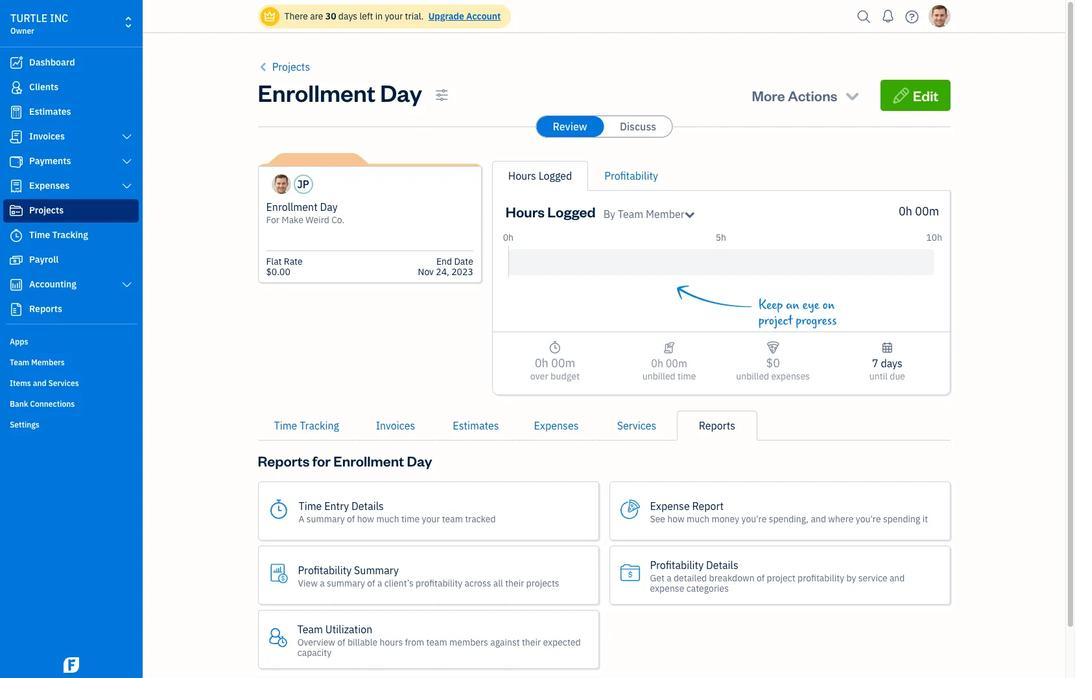 Task type: describe. For each thing, give the bounding box(es) containing it.
team inside team utilization overview of billable hours from team members against their expected capacity
[[427, 636, 448, 648]]

00m for 0h 00m
[[916, 204, 940, 219]]

flat
[[266, 256, 282, 267]]

breakdown
[[710, 572, 755, 584]]

summary
[[354, 564, 399, 577]]

1 horizontal spatial expenses
[[534, 419, 579, 432]]

day for enrollment day for make weird co.
[[320, 201, 338, 213]]

discuss
[[620, 120, 657, 133]]

billable
[[348, 636, 378, 648]]

are
[[310, 10, 323, 22]]

day for enrollment day
[[380, 77, 423, 108]]

client's
[[385, 577, 414, 589]]

money
[[712, 513, 740, 525]]

1 vertical spatial hours
[[506, 202, 545, 221]]

project inside profitability details get a detailed breakdown of project profitability by service and expense categories
[[767, 572, 796, 584]]

0h for 0h 00m unbilled time
[[652, 357, 664, 370]]

items and services
[[10, 378, 79, 388]]

10h
[[927, 232, 943, 243]]

timer image
[[8, 229, 24, 242]]

0 horizontal spatial days
[[339, 10, 358, 22]]

expenses image
[[767, 340, 780, 356]]

invoices image
[[664, 340, 676, 356]]

budget
[[551, 371, 580, 382]]

30
[[326, 10, 337, 22]]

time tracking inside 'main' element
[[29, 229, 88, 241]]

payments link
[[3, 150, 139, 173]]

more
[[752, 86, 786, 104]]

calendar image
[[882, 340, 894, 356]]

projects link
[[3, 199, 139, 223]]

profitability for profitability details
[[798, 572, 845, 584]]

1 vertical spatial tracking
[[300, 419, 339, 432]]

services inside 'main' element
[[48, 378, 79, 388]]

1 vertical spatial time tracking link
[[258, 411, 356, 441]]

1 horizontal spatial time tracking
[[274, 419, 339, 432]]

summary for time
[[307, 513, 345, 525]]

co.
[[332, 214, 345, 226]]

much inside time entry details a summary of how much time your team tracked
[[377, 513, 399, 525]]

over
[[531, 371, 549, 382]]

24,
[[436, 266, 450, 278]]

where
[[829, 513, 854, 525]]

it
[[923, 513, 929, 525]]

your inside time entry details a summary of how much time your team tracked
[[422, 513, 440, 525]]

settings link
[[3, 415, 139, 434]]

1 vertical spatial hours logged
[[506, 202, 596, 221]]

profitability for profitability summary view a summary of a client's profitability across all their projects
[[298, 564, 352, 577]]

project image
[[8, 204, 24, 217]]

clients link
[[3, 76, 139, 99]]

services link
[[597, 411, 677, 441]]

from
[[405, 636, 425, 648]]

0 horizontal spatial reports link
[[3, 298, 139, 321]]

categories
[[687, 582, 729, 594]]

nov
[[418, 266, 434, 278]]

on
[[823, 298, 835, 313]]

items
[[10, 378, 31, 388]]

report image
[[8, 303, 24, 316]]

until
[[870, 371, 888, 382]]

service
[[859, 572, 888, 584]]

by team member
[[604, 208, 685, 221]]

bank connections link
[[3, 394, 139, 413]]

spending,
[[769, 513, 809, 525]]

estimates link for invoices link to the bottom
[[436, 411, 517, 441]]

reports for enrollment day
[[258, 452, 433, 470]]

team members
[[10, 358, 65, 367]]

rate
[[284, 256, 303, 267]]

weird
[[306, 214, 330, 226]]

payments
[[29, 155, 71, 167]]

a
[[299, 513, 305, 525]]

expense image
[[8, 180, 24, 193]]

reports for reports for enrollment day
[[258, 452, 310, 470]]

details inside profitability details get a detailed breakdown of project profitability by service and expense categories
[[707, 558, 739, 571]]

chevrondown image
[[844, 86, 862, 104]]

review link
[[537, 116, 604, 137]]

freshbooks image
[[61, 657, 82, 673]]

team utilization overview of billable hours from team members against their expected capacity
[[298, 623, 581, 658]]

payroll
[[29, 254, 59, 265]]

connections
[[30, 399, 75, 409]]

members
[[31, 358, 65, 367]]

0 horizontal spatial expenses link
[[3, 175, 139, 198]]

expense report see how much money you're spending, and where you're spending it
[[651, 499, 929, 525]]

see
[[651, 513, 666, 525]]

member
[[646, 208, 685, 221]]

there are 30 days left in your trial. upgrade account
[[285, 10, 501, 22]]

enrollment for enrollment day for make weird co.
[[266, 201, 318, 213]]

reports inside 'main' element
[[29, 303, 62, 315]]

money image
[[8, 254, 24, 267]]

there
[[285, 10, 308, 22]]

all
[[494, 577, 503, 589]]

chevron large down image for invoices
[[121, 132, 133, 142]]

Hours Logged Group By field
[[604, 206, 695, 222]]

team inside time entry details a summary of how much time your team tracked
[[442, 513, 463, 525]]

of inside time entry details a summary of how much time your team tracked
[[347, 513, 355, 525]]

get
[[651, 572, 665, 584]]

expenses
[[772, 371, 811, 382]]

$0
[[767, 356, 781, 371]]

of inside "profitability summary view a summary of a client's profitability across all their projects"
[[367, 577, 375, 589]]

0 vertical spatial hours logged
[[509, 169, 573, 182]]

1 vertical spatial reports link
[[677, 411, 758, 441]]

left
[[360, 10, 373, 22]]

projects inside button
[[272, 60, 310, 73]]

enrollment day for make weird co.
[[266, 201, 345, 226]]

1 horizontal spatial time
[[274, 419, 297, 432]]

enrollment day
[[258, 77, 423, 108]]

more actions
[[752, 86, 838, 104]]

dashboard image
[[8, 56, 24, 69]]

view
[[298, 577, 318, 589]]

chart image
[[8, 278, 24, 291]]

time inside 0h 00m unbilled time
[[678, 371, 697, 382]]

their inside team utilization overview of billable hours from team members against their expected capacity
[[522, 636, 541, 648]]

in
[[376, 10, 383, 22]]

summary for profitability
[[327, 577, 365, 589]]

dashboard link
[[3, 51, 139, 75]]

edit
[[914, 86, 939, 104]]

00m for 0h 00m unbilled time
[[666, 357, 688, 370]]

$0.00
[[266, 266, 291, 278]]

unbilled inside $0 unbilled expenses
[[737, 371, 770, 382]]

1 horizontal spatial expenses link
[[517, 411, 597, 441]]

1 horizontal spatial invoices
[[376, 419, 415, 432]]

projects inside 'main' element
[[29, 204, 64, 216]]

expense
[[651, 499, 690, 512]]

hours logged button
[[509, 168, 573, 184]]

settings
[[10, 420, 39, 430]]

turtle inc owner
[[10, 12, 68, 36]]

profitability for profitability
[[605, 169, 659, 182]]

project inside the 'keep an eye on project progress'
[[759, 313, 793, 328]]

0 horizontal spatial invoices link
[[3, 125, 139, 149]]

make
[[282, 214, 304, 226]]

inc
[[50, 12, 68, 25]]

0 vertical spatial your
[[385, 10, 403, 22]]

tracking inside 'main' element
[[52, 229, 88, 241]]

entry
[[325, 499, 349, 512]]



Task type: vqa. For each thing, say whether or not it's contained in the screenshot.
13 at the left top
no



Task type: locate. For each thing, give the bounding box(es) containing it.
their right all
[[506, 577, 525, 589]]

services up bank connections link
[[48, 378, 79, 388]]

end
[[437, 256, 452, 267]]

a for profitability summary
[[320, 577, 325, 589]]

invoices inside 'main' element
[[29, 130, 65, 142]]

1 vertical spatial time
[[402, 513, 420, 525]]

profitability inside profitability details get a detailed breakdown of project profitability by service and expense categories
[[651, 558, 704, 571]]

progress
[[796, 313, 837, 328]]

summary down summary
[[327, 577, 365, 589]]

1 vertical spatial invoices link
[[356, 411, 436, 441]]

2 unbilled from the left
[[737, 371, 770, 382]]

0 horizontal spatial and
[[33, 378, 46, 388]]

you're right money
[[742, 513, 767, 525]]

by
[[604, 208, 616, 221]]

1 horizontal spatial tracking
[[300, 419, 339, 432]]

timetracking image
[[549, 340, 562, 356]]

0 horizontal spatial time
[[29, 229, 50, 241]]

1 vertical spatial logged
[[548, 202, 596, 221]]

reports for bottommost reports link
[[699, 419, 736, 432]]

your left tracked
[[422, 513, 440, 525]]

services down 0h 00m unbilled time
[[618, 419, 657, 432]]

2 vertical spatial and
[[890, 572, 906, 584]]

1 vertical spatial your
[[422, 513, 440, 525]]

1 you're from the left
[[742, 513, 767, 525]]

discuss link
[[605, 116, 672, 137]]

00m for 0h 00m over budget
[[552, 356, 576, 371]]

day up time entry details a summary of how much time your team tracked
[[407, 452, 433, 470]]

0 vertical spatial enrollment
[[258, 77, 376, 108]]

logged down review link
[[539, 169, 573, 182]]

invoices link up reports for enrollment day
[[356, 411, 436, 441]]

time tracking link up for
[[258, 411, 356, 441]]

main element
[[0, 0, 175, 678]]

0 horizontal spatial 00m
[[552, 356, 576, 371]]

their right against
[[522, 636, 541, 648]]

invoices up reports for enrollment day
[[376, 419, 415, 432]]

2 horizontal spatial reports
[[699, 419, 736, 432]]

for
[[266, 214, 280, 226]]

actions
[[788, 86, 838, 104]]

0h for 0h 00m
[[899, 204, 913, 219]]

estimates link
[[3, 101, 139, 124], [436, 411, 517, 441]]

tracking up for
[[300, 419, 339, 432]]

a right view
[[320, 577, 325, 589]]

0 horizontal spatial time tracking link
[[3, 224, 139, 247]]

expense
[[651, 582, 685, 594]]

1 vertical spatial estimates link
[[436, 411, 517, 441]]

0 vertical spatial team
[[442, 513, 463, 525]]

1 horizontal spatial your
[[422, 513, 440, 525]]

2 vertical spatial team
[[298, 623, 323, 636]]

2 horizontal spatial 00m
[[916, 204, 940, 219]]

time tracking link
[[3, 224, 139, 247], [258, 411, 356, 441]]

1 how from the left
[[357, 513, 374, 525]]

enrollment up make
[[266, 201, 318, 213]]

search image
[[854, 7, 875, 26]]

services
[[48, 378, 79, 388], [618, 419, 657, 432]]

0 horizontal spatial a
[[320, 577, 325, 589]]

2 much from the left
[[687, 513, 710, 525]]

4 chevron large down image from the top
[[121, 280, 133, 290]]

1 vertical spatial day
[[320, 201, 338, 213]]

you're
[[742, 513, 767, 525], [856, 513, 882, 525]]

of inside profitability details get a detailed breakdown of project profitability by service and expense categories
[[757, 572, 765, 584]]

2 chevron large down image from the top
[[121, 156, 133, 167]]

tracking
[[52, 229, 88, 241], [300, 419, 339, 432]]

items and services link
[[3, 373, 139, 393]]

team inside 'main' element
[[10, 358, 29, 367]]

team for members
[[10, 358, 29, 367]]

tracked
[[465, 513, 496, 525]]

a right get
[[667, 572, 672, 584]]

expenses down budget
[[534, 419, 579, 432]]

1 horizontal spatial days
[[881, 357, 903, 370]]

enrollment right for
[[334, 452, 404, 470]]

1 vertical spatial projects
[[29, 204, 64, 216]]

1 vertical spatial time tracking
[[274, 419, 339, 432]]

details up breakdown
[[707, 558, 739, 571]]

expenses link down payments link
[[3, 175, 139, 198]]

0 vertical spatial expenses link
[[3, 175, 139, 198]]

of down summary
[[367, 577, 375, 589]]

chevron large down image inside payments link
[[121, 156, 133, 167]]

0 vertical spatial hours
[[509, 169, 537, 182]]

1 horizontal spatial reports
[[258, 452, 310, 470]]

0 horizontal spatial services
[[48, 378, 79, 388]]

estimates
[[29, 106, 71, 117], [453, 419, 499, 432]]

0 horizontal spatial estimates link
[[3, 101, 139, 124]]

1 horizontal spatial services
[[618, 419, 657, 432]]

0 vertical spatial time
[[678, 371, 697, 382]]

1 horizontal spatial 00m
[[666, 357, 688, 370]]

0 vertical spatial projects
[[272, 60, 310, 73]]

0 vertical spatial day
[[380, 77, 423, 108]]

overview
[[298, 636, 336, 648]]

team inside field
[[618, 208, 644, 221]]

unbilled inside 0h 00m unbilled time
[[643, 371, 676, 382]]

logged inside "button"
[[539, 169, 573, 182]]

0 vertical spatial time
[[29, 229, 50, 241]]

team members link
[[3, 352, 139, 372]]

0 horizontal spatial invoices
[[29, 130, 65, 142]]

1 horizontal spatial estimates
[[453, 419, 499, 432]]

account
[[467, 10, 501, 22]]

chevron large down image for payments
[[121, 156, 133, 167]]

estimates inside 'main' element
[[29, 106, 71, 117]]

2023
[[452, 266, 474, 278]]

0 vertical spatial details
[[352, 499, 384, 512]]

days right 30
[[339, 10, 358, 22]]

spending
[[884, 513, 921, 525]]

chevron large down image
[[121, 132, 133, 142], [121, 156, 133, 167], [121, 181, 133, 191], [121, 280, 133, 290]]

1 horizontal spatial time tracking link
[[258, 411, 356, 441]]

1 horizontal spatial details
[[707, 558, 739, 571]]

chevron large down image for accounting
[[121, 280, 133, 290]]

enrollment
[[258, 77, 376, 108], [266, 201, 318, 213], [334, 452, 404, 470]]

and inside profitability details get a detailed breakdown of project profitability by service and expense categories
[[890, 572, 906, 584]]

clients
[[29, 81, 59, 93]]

0 horizontal spatial projects
[[29, 204, 64, 216]]

of down entry
[[347, 513, 355, 525]]

go to help image
[[902, 7, 923, 26]]

0 vertical spatial reports
[[29, 303, 62, 315]]

1 horizontal spatial profitability
[[798, 572, 845, 584]]

profitability for profitability details get a detailed breakdown of project profitability by service and expense categories
[[651, 558, 704, 571]]

project down keep
[[759, 313, 793, 328]]

team up overview
[[298, 623, 323, 636]]

apps link
[[3, 332, 139, 351]]

chevron large down image for expenses
[[121, 181, 133, 191]]

profitability up view
[[298, 564, 352, 577]]

profitability details get a detailed breakdown of project profitability by service and expense categories
[[651, 558, 906, 594]]

invoices up payments
[[29, 130, 65, 142]]

a inside profitability details get a detailed breakdown of project profitability by service and expense categories
[[667, 572, 672, 584]]

bank
[[10, 399, 28, 409]]

1 vertical spatial details
[[707, 558, 739, 571]]

0 horizontal spatial expenses
[[29, 180, 70, 191]]

1 unbilled from the left
[[643, 371, 676, 382]]

team
[[618, 208, 644, 221], [10, 358, 29, 367], [298, 623, 323, 636]]

hours inside hours logged "button"
[[509, 169, 537, 182]]

upgrade
[[429, 10, 464, 22]]

0h for 0h 00m over budget
[[535, 356, 549, 371]]

and inside expense report see how much money you're spending, and where you're spending it
[[811, 513, 827, 525]]

across
[[465, 577, 492, 589]]

details
[[352, 499, 384, 512], [707, 558, 739, 571]]

expected
[[543, 636, 581, 648]]

crown image
[[263, 9, 277, 23]]

project
[[759, 313, 793, 328], [767, 572, 796, 584]]

for
[[313, 452, 331, 470]]

2 vertical spatial enrollment
[[334, 452, 404, 470]]

00m right "over"
[[552, 356, 576, 371]]

hours
[[380, 636, 403, 648]]

and
[[33, 378, 46, 388], [811, 513, 827, 525], [890, 572, 906, 584]]

projects button
[[258, 59, 310, 75]]

their inside "profitability summary view a summary of a client's profitability across all their projects"
[[506, 577, 525, 589]]

summary down entry
[[307, 513, 345, 525]]

profitability for profitability summary
[[416, 577, 463, 589]]

days
[[339, 10, 358, 22], [881, 357, 903, 370]]

1 horizontal spatial a
[[378, 577, 382, 589]]

profitability inside "profitability summary view a summary of a client's profitability across all their projects"
[[298, 564, 352, 577]]

profitability summary view a summary of a client's profitability across all their projects
[[298, 564, 560, 589]]

chevron large down image inside the accounting link
[[121, 280, 133, 290]]

1 horizontal spatial unbilled
[[737, 371, 770, 382]]

7
[[873, 357, 879, 370]]

0 vertical spatial logged
[[539, 169, 573, 182]]

owner
[[10, 26, 34, 36]]

a down summary
[[378, 577, 382, 589]]

1 chevron large down image from the top
[[121, 132, 133, 142]]

2 horizontal spatial team
[[618, 208, 644, 221]]

time tracking link up payroll link
[[3, 224, 139, 247]]

hours logged down hours logged "button"
[[506, 202, 596, 221]]

1 vertical spatial enrollment
[[266, 201, 318, 213]]

project right breakdown
[[767, 572, 796, 584]]

1 horizontal spatial team
[[298, 623, 323, 636]]

projects right chevronleft icon
[[272, 60, 310, 73]]

profitability
[[605, 169, 659, 182], [651, 558, 704, 571], [298, 564, 352, 577]]

dashboard
[[29, 56, 75, 68]]

0 horizontal spatial how
[[357, 513, 374, 525]]

00m up 10h
[[916, 204, 940, 219]]

1 vertical spatial reports
[[699, 419, 736, 432]]

much inside expense report see how much money you're spending, and where you're spending it
[[687, 513, 710, 525]]

end date nov 24, 2023
[[418, 256, 474, 278]]

0 vertical spatial estimates
[[29, 106, 71, 117]]

team down apps
[[10, 358, 29, 367]]

1 horizontal spatial reports link
[[677, 411, 758, 441]]

jp
[[297, 178, 309, 191]]

profitability up detailed on the bottom of page
[[651, 558, 704, 571]]

1 vertical spatial team
[[10, 358, 29, 367]]

details right entry
[[352, 499, 384, 512]]

1 horizontal spatial time
[[678, 371, 697, 382]]

0 vertical spatial time tracking
[[29, 229, 88, 241]]

0 vertical spatial tracking
[[52, 229, 88, 241]]

by
[[847, 572, 857, 584]]

profitability left by
[[798, 572, 845, 584]]

2 how from the left
[[668, 513, 685, 525]]

time tracking up for
[[274, 419, 339, 432]]

payroll link
[[3, 249, 139, 272]]

0 vertical spatial expenses
[[29, 180, 70, 191]]

keep
[[759, 298, 783, 313]]

0h inside "0h 00m over budget"
[[535, 356, 549, 371]]

0 vertical spatial time tracking link
[[3, 224, 139, 247]]

how inside time entry details a summary of how much time your team tracked
[[357, 513, 374, 525]]

unbilled down invoices icon
[[643, 371, 676, 382]]

0h for 0h
[[503, 232, 514, 243]]

0 horizontal spatial unbilled
[[643, 371, 676, 382]]

expenses down payments
[[29, 180, 70, 191]]

how
[[357, 513, 374, 525], [668, 513, 685, 525]]

team right 'from'
[[427, 636, 448, 648]]

1 vertical spatial expenses link
[[517, 411, 597, 441]]

you're right where
[[856, 513, 882, 525]]

time tracking down projects link
[[29, 229, 88, 241]]

1 vertical spatial team
[[427, 636, 448, 648]]

bank connections
[[10, 399, 75, 409]]

invoices link
[[3, 125, 139, 149], [356, 411, 436, 441]]

1 much from the left
[[377, 513, 399, 525]]

unbilled down expenses icon
[[737, 371, 770, 382]]

2 horizontal spatial a
[[667, 572, 672, 584]]

1 horizontal spatial estimates link
[[436, 411, 517, 441]]

time inside time entry details a summary of how much time your team tracked
[[299, 499, 322, 512]]

3 chevron large down image from the top
[[121, 181, 133, 191]]

$0 unbilled expenses
[[737, 356, 811, 382]]

day up co.
[[320, 201, 338, 213]]

2 vertical spatial reports
[[258, 452, 310, 470]]

your right the in
[[385, 10, 403, 22]]

and inside items and services link
[[33, 378, 46, 388]]

projects
[[272, 60, 310, 73], [29, 204, 64, 216]]

estimate image
[[8, 106, 24, 119]]

details inside time entry details a summary of how much time your team tracked
[[352, 499, 384, 512]]

0 vertical spatial estimates link
[[3, 101, 139, 124]]

0 horizontal spatial time
[[402, 513, 420, 525]]

a for profitability details
[[667, 572, 672, 584]]

days up due
[[881, 357, 903, 370]]

logged left by
[[548, 202, 596, 221]]

chevron large down image inside invoices link
[[121, 132, 133, 142]]

against
[[491, 636, 520, 648]]

0 vertical spatial and
[[33, 378, 46, 388]]

team inside team utilization overview of billable hours from team members against their expected capacity
[[298, 623, 323, 636]]

capacity
[[298, 647, 332, 658]]

00m down invoices icon
[[666, 357, 688, 370]]

much up summary
[[377, 513, 399, 525]]

1 vertical spatial invoices
[[376, 419, 415, 432]]

time entry details a summary of how much time your team tracked
[[299, 499, 496, 525]]

profitability inside profitability details get a detailed breakdown of project profitability by service and expense categories
[[798, 572, 845, 584]]

reports
[[29, 303, 62, 315], [699, 419, 736, 432], [258, 452, 310, 470]]

day
[[380, 77, 423, 108], [320, 201, 338, 213], [407, 452, 433, 470]]

5h
[[716, 232, 727, 243]]

team for utilization
[[298, 623, 323, 636]]

estimates link for clients link
[[3, 101, 139, 124]]

2 horizontal spatial time
[[299, 499, 322, 512]]

profitability up by team member
[[605, 169, 659, 182]]

1 vertical spatial and
[[811, 513, 827, 525]]

profitability left across
[[416, 577, 463, 589]]

time inside 'main' element
[[29, 229, 50, 241]]

0h 00m unbilled time
[[643, 357, 697, 382]]

00m inside "0h 00m over budget"
[[552, 356, 576, 371]]

summary inside "profitability summary view a summary of a client's profitability across all their projects"
[[327, 577, 365, 589]]

days inside '7 days until due'
[[881, 357, 903, 370]]

and right items
[[33, 378, 46, 388]]

and left where
[[811, 513, 827, 525]]

an
[[786, 298, 800, 313]]

day left settings for this project "icon"
[[380, 77, 423, 108]]

date
[[455, 256, 474, 267]]

profitability inside "profitability summary view a summary of a client's profitability across all their projects"
[[416, 577, 463, 589]]

profitability
[[798, 572, 845, 584], [416, 577, 463, 589]]

0h 00m over budget
[[531, 356, 580, 382]]

settings for this project image
[[435, 88, 449, 103]]

2 vertical spatial day
[[407, 452, 433, 470]]

client image
[[8, 81, 24, 94]]

0 vertical spatial summary
[[307, 513, 345, 525]]

members
[[450, 636, 489, 648]]

time
[[678, 371, 697, 382], [402, 513, 420, 525]]

of inside team utilization overview of billable hours from team members against their expected capacity
[[338, 636, 346, 648]]

enrollment for enrollment day
[[258, 77, 376, 108]]

1 vertical spatial services
[[618, 419, 657, 432]]

chevronleft image
[[258, 59, 270, 75]]

0 horizontal spatial you're
[[742, 513, 767, 525]]

0 vertical spatial team
[[618, 208, 644, 221]]

2 horizontal spatial and
[[890, 572, 906, 584]]

invoices link up payments link
[[3, 125, 139, 149]]

1 vertical spatial summary
[[327, 577, 365, 589]]

1 horizontal spatial how
[[668, 513, 685, 525]]

expenses link down budget
[[517, 411, 597, 441]]

and right service
[[890, 572, 906, 584]]

7 days until due
[[870, 357, 906, 382]]

0 horizontal spatial tracking
[[52, 229, 88, 241]]

0h inside 0h 00m unbilled time
[[652, 357, 664, 370]]

0h
[[899, 204, 913, 219], [503, 232, 514, 243], [535, 356, 549, 371], [652, 357, 664, 370]]

1 horizontal spatial you're
[[856, 513, 882, 525]]

much down "report"
[[687, 513, 710, 525]]

how down expense
[[668, 513, 685, 525]]

team right by
[[618, 208, 644, 221]]

0 horizontal spatial your
[[385, 10, 403, 22]]

0 vertical spatial project
[[759, 313, 793, 328]]

accounting link
[[3, 273, 139, 297]]

2 you're from the left
[[856, 513, 882, 525]]

time inside time entry details a summary of how much time your team tracked
[[402, 513, 420, 525]]

00m inside 0h 00m unbilled time
[[666, 357, 688, 370]]

turtle
[[10, 12, 48, 25]]

hours logged down review link
[[509, 169, 573, 182]]

enrollment inside enrollment day for make weird co.
[[266, 201, 318, 213]]

time tracking
[[29, 229, 88, 241], [274, 419, 339, 432]]

expenses inside 'main' element
[[29, 180, 70, 191]]

trial.
[[405, 10, 424, 22]]

0h 00m
[[899, 204, 940, 219]]

1 vertical spatial their
[[522, 636, 541, 648]]

0 horizontal spatial details
[[352, 499, 384, 512]]

0 vertical spatial days
[[339, 10, 358, 22]]

invoice image
[[8, 130, 24, 143]]

keep an eye on project progress
[[759, 298, 837, 328]]

utilization
[[326, 623, 373, 636]]

of down utilization
[[338, 636, 346, 648]]

pencil image
[[893, 86, 911, 104]]

payment image
[[8, 155, 24, 168]]

day inside enrollment day for make weird co.
[[320, 201, 338, 213]]

notifications image
[[878, 3, 899, 29]]

tracking down projects link
[[52, 229, 88, 241]]

team left tracked
[[442, 513, 463, 525]]

hours
[[509, 169, 537, 182], [506, 202, 545, 221]]

much
[[377, 513, 399, 525], [687, 513, 710, 525]]

report
[[693, 499, 724, 512]]

how up summary
[[357, 513, 374, 525]]

1 vertical spatial project
[[767, 572, 796, 584]]

more actions button
[[741, 80, 874, 111]]

summary inside time entry details a summary of how much time your team tracked
[[307, 513, 345, 525]]

enrollment down projects button
[[258, 77, 376, 108]]

projects right project image
[[29, 204, 64, 216]]

0 horizontal spatial estimates
[[29, 106, 71, 117]]

of right breakdown
[[757, 572, 765, 584]]

1 vertical spatial estimates
[[453, 419, 499, 432]]

how inside expense report see how much money you're spending, and where you're spending it
[[668, 513, 685, 525]]

0 horizontal spatial time tracking
[[29, 229, 88, 241]]

profitability button
[[605, 168, 659, 184]]

1 vertical spatial time
[[274, 419, 297, 432]]



